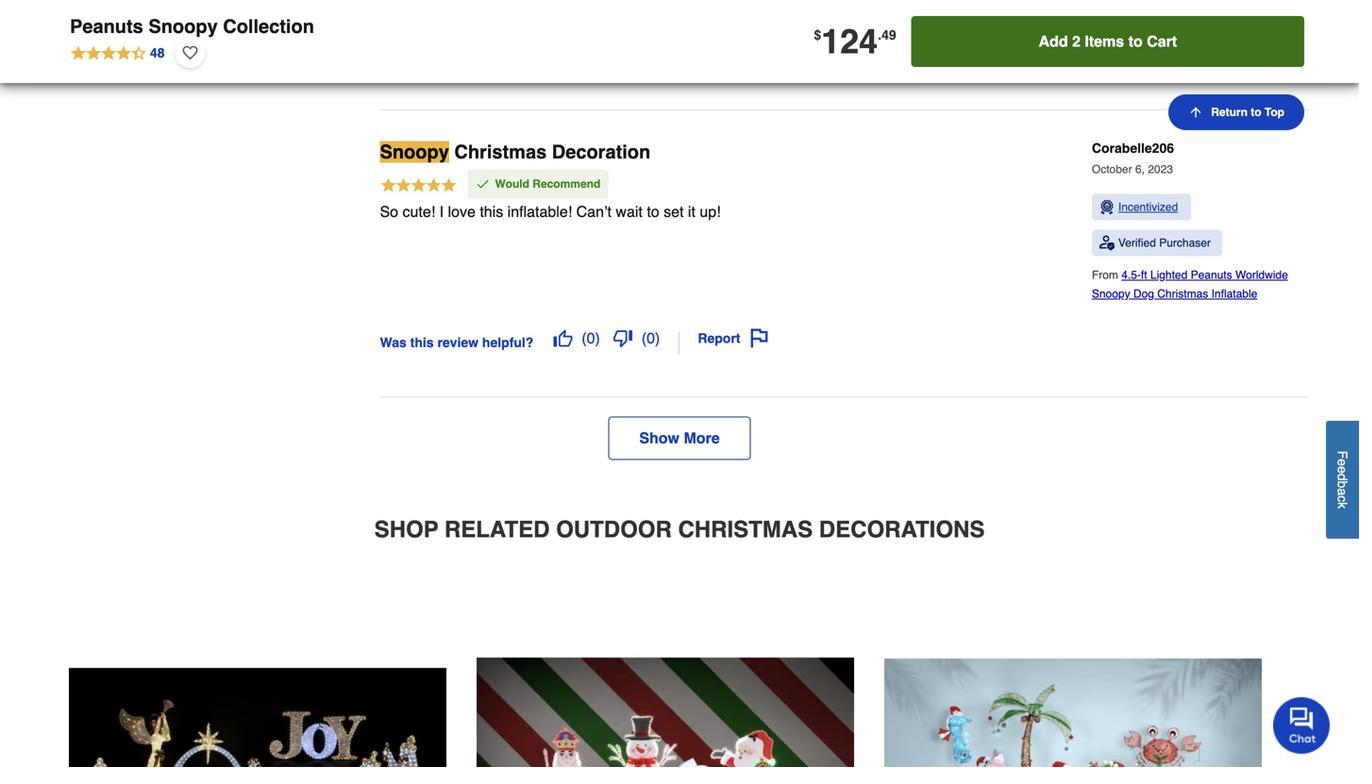 Task type: vqa. For each thing, say whether or not it's contained in the screenshot.
"Home"
no



Task type: locate. For each thing, give the bounding box(es) containing it.
0 horizontal spatial this
[[410, 335, 434, 350]]

k
[[1335, 502, 1350, 509]]

verified purchaser
[[1118, 237, 1211, 250]]

christmas
[[454, 141, 547, 163], [1158, 288, 1208, 301], [678, 517, 813, 543]]

2 horizontal spatial snoopy
[[1092, 288, 1130, 301]]

to
[[1129, 33, 1143, 50], [1251, 106, 1262, 119], [647, 203, 659, 220]]

1 vertical spatial peanuts
[[1191, 269, 1232, 282]]

2 horizontal spatial to
[[1251, 106, 1262, 119]]

snoopy down from
[[1092, 288, 1130, 301]]

peanuts up inflatable
[[1191, 269, 1232, 282]]

recommend
[[533, 178, 601, 191]]

b
[[1335, 481, 1350, 488]]

would
[[495, 178, 530, 191]]

1 0 from the left
[[587, 330, 595, 347]]

1 horizontal spatial )
[[655, 330, 660, 347]]

( 0 ) right thumb down image
[[642, 330, 660, 347]]

decoration
[[552, 141, 651, 163]]

so cute! i love this inflatable! can't wait to set it up!
[[380, 203, 721, 220]]

incentivised review icon image
[[1100, 200, 1115, 215]]

peanuts snoopy collection
[[70, 16, 314, 37]]

love
[[448, 203, 476, 220]]

2 0 from the left
[[647, 330, 655, 347]]

1 e from the top
[[1335, 459, 1350, 466]]

0 horizontal spatial ( 0 )
[[582, 330, 600, 347]]

a
[[1335, 488, 1350, 496]]

0 horizontal spatial (
[[582, 330, 587, 347]]

( for thumb down image
[[642, 330, 647, 347]]

0 vertical spatial peanuts
[[70, 16, 143, 37]]

1 horizontal spatial this
[[480, 203, 503, 220]]

peanuts
[[70, 16, 143, 37], [1191, 269, 1232, 282]]

0 horizontal spatial )
[[595, 330, 600, 347]]

to left set
[[647, 203, 659, 220]]

to left cart
[[1129, 33, 1143, 50]]

0 vertical spatial this
[[480, 203, 503, 220]]

e
[[1335, 459, 1350, 466], [1335, 466, 1350, 474]]

holiday living nativity collection image
[[69, 596, 446, 767]]

1 horizontal spatial peanuts
[[1191, 269, 1232, 282]]

5 stars image
[[380, 176, 457, 196]]

d
[[1335, 474, 1350, 481]]

this down checkmark icon
[[480, 203, 503, 220]]

peanuts up 4.4 stars image at the left top
[[70, 16, 143, 37]]

0 right thumb down image
[[647, 330, 655, 347]]

snoopy christmas decoration
[[380, 141, 651, 163]]

corabelle206 october 6, 2023
[[1092, 141, 1174, 176]]

show more button
[[608, 417, 751, 460]]

arrow up image
[[1189, 105, 1204, 120]]

cart
[[1147, 33, 1177, 50]]

holiday living coastal outdoor collection image
[[884, 596, 1262, 767]]

shop related outdoor christmas decorations
[[374, 517, 985, 543]]

this right the was at left
[[410, 335, 434, 350]]

worldwide
[[1236, 269, 1288, 282]]

october
[[1092, 163, 1132, 176]]

) left thumb down image
[[595, 330, 600, 347]]

1 vertical spatial snoopy
[[380, 141, 449, 163]]

0
[[587, 330, 595, 347], [647, 330, 655, 347]]

0 right thumb up image
[[587, 330, 595, 347]]

2 ( 0 ) from the left
[[642, 330, 660, 347]]

1 horizontal spatial ( 0 )
[[642, 330, 660, 347]]

1 horizontal spatial 0
[[647, 330, 655, 347]]

0 vertical spatial snoopy
[[149, 16, 218, 37]]

top
[[1265, 106, 1285, 119]]

0 horizontal spatial to
[[647, 203, 659, 220]]

( right thumb down image
[[642, 330, 647, 347]]

lighted
[[1151, 269, 1188, 282]]

chat invite button image
[[1273, 697, 1331, 754]]

$
[[814, 27, 821, 42]]

2 ) from the left
[[655, 330, 660, 347]]

( 0 ) right thumb up image
[[582, 330, 600, 347]]

flag image
[[750, 329, 769, 348]]

it
[[688, 203, 696, 220]]

2 vertical spatial snoopy
[[1092, 288, 1130, 301]]

0 vertical spatial to
[[1129, 33, 1143, 50]]

outdoor
[[556, 517, 672, 543]]

( right thumb up image
[[582, 330, 587, 347]]

) right thumb down image
[[655, 330, 660, 347]]

2 horizontal spatial christmas
[[1158, 288, 1208, 301]]

1 ( 0 ) from the left
[[582, 330, 600, 347]]

0 horizontal spatial snoopy
[[149, 16, 218, 37]]

( 0 )
[[582, 330, 600, 347], [642, 330, 660, 347]]

snoopy
[[149, 16, 218, 37], [380, 141, 449, 163], [1092, 288, 1130, 301]]

(
[[582, 330, 587, 347], [642, 330, 647, 347]]

add 2 items to cart button
[[912, 16, 1305, 67]]

1 horizontal spatial to
[[1129, 33, 1143, 50]]

corabelle206
[[1092, 141, 1174, 156]]

1 ) from the left
[[595, 330, 600, 347]]

0 for thumb up image
[[587, 330, 595, 347]]

e up the b
[[1335, 466, 1350, 474]]

1 horizontal spatial (
[[642, 330, 647, 347]]

checkmark image
[[475, 176, 490, 192]]

1 vertical spatial christmas
[[1158, 288, 1208, 301]]

to left top
[[1251, 106, 1262, 119]]

f
[[1335, 451, 1350, 459]]

1 vertical spatial to
[[1251, 106, 1262, 119]]

)
[[595, 330, 600, 347], [655, 330, 660, 347]]

( 0 ) for thumb up image
[[582, 330, 600, 347]]

e up d
[[1335, 459, 1350, 466]]

) for thumb up image
[[595, 330, 600, 347]]

0 horizontal spatial peanuts
[[70, 16, 143, 37]]

f e e d b a c k
[[1335, 451, 1350, 509]]

helpful?
[[482, 335, 534, 350]]

snoopy up heart outline icon
[[149, 16, 218, 37]]

report button
[[691, 323, 775, 355]]

heart outline image
[[183, 42, 198, 63]]

snoopy up 5 stars image
[[380, 141, 449, 163]]

1 ( from the left
[[582, 330, 587, 347]]

c
[[1335, 496, 1350, 502]]

2 vertical spatial christmas
[[678, 517, 813, 543]]

( 0 ) for thumb down image
[[642, 330, 660, 347]]

this
[[480, 203, 503, 220], [410, 335, 434, 350]]

add
[[1039, 33, 1068, 50]]

0 horizontal spatial 0
[[587, 330, 595, 347]]

2023
[[1148, 163, 1173, 176]]

purchaser
[[1159, 237, 1211, 250]]

2 ( from the left
[[642, 330, 647, 347]]

return to top button
[[1169, 94, 1305, 130]]

1 horizontal spatial christmas
[[678, 517, 813, 543]]

0 vertical spatial christmas
[[454, 141, 547, 163]]



Task type: describe. For each thing, give the bounding box(es) containing it.
to inside button
[[1129, 33, 1143, 50]]

peanuts inside 4.5-ft lighted peanuts worldwide snoopy dog christmas inflatable
[[1191, 269, 1232, 282]]

from
[[1092, 269, 1122, 282]]

snoopy inside 4.5-ft lighted peanuts worldwide snoopy dog christmas inflatable
[[1092, 288, 1130, 301]]

christmas inside 4.5-ft lighted peanuts worldwide snoopy dog christmas inflatable
[[1158, 288, 1208, 301]]

thumb up image
[[553, 329, 572, 348]]

so
[[380, 203, 398, 220]]

$ 124 . 49
[[814, 22, 896, 61]]

set
[[664, 203, 684, 220]]

decorations
[[819, 517, 985, 543]]

was
[[380, 335, 407, 350]]

1 vertical spatial this
[[410, 335, 434, 350]]

) for thumb down image
[[655, 330, 660, 347]]

48
[[150, 45, 165, 60]]

collection
[[223, 16, 314, 37]]

ft
[[1141, 269, 1147, 282]]

to inside button
[[1251, 106, 1262, 119]]

2 vertical spatial to
[[647, 203, 659, 220]]

verified
[[1118, 237, 1156, 250]]

return
[[1211, 106, 1248, 119]]

add 2 items to cart
[[1039, 33, 1177, 50]]

inflatable
[[1212, 288, 1258, 301]]

was this review helpful?
[[380, 335, 534, 350]]

would recommend
[[495, 178, 601, 191]]

review
[[437, 335, 479, 350]]

4.4 stars image
[[70, 42, 166, 63]]

0 horizontal spatial christmas
[[454, 141, 547, 163]]

thumb down image
[[613, 329, 632, 348]]

0 for thumb down image
[[647, 330, 655, 347]]

holiday living festive traditions porch collection image
[[477, 596, 854, 767]]

show more
[[639, 430, 720, 447]]

48 button
[[70, 38, 166, 68]]

4.5-ft lighted peanuts worldwide snoopy dog christmas inflatable link
[[1092, 269, 1288, 301]]

can't
[[576, 203, 612, 220]]

49
[[882, 27, 896, 42]]

4.5-
[[1122, 269, 1141, 282]]

f e e d b a c k button
[[1326, 421, 1359, 539]]

6,
[[1135, 163, 1145, 176]]

inflatable!
[[508, 203, 572, 220]]

( for thumb up image
[[582, 330, 587, 347]]

wait
[[616, 203, 643, 220]]

show
[[639, 430, 680, 447]]

return to top
[[1211, 106, 1285, 119]]

shop
[[374, 517, 438, 543]]

.
[[878, 27, 882, 42]]

i
[[440, 203, 444, 220]]

2 e from the top
[[1335, 466, 1350, 474]]

verified purchaser icon image
[[1100, 236, 1115, 251]]

dog
[[1134, 288, 1154, 301]]

more
[[684, 430, 720, 447]]

124
[[821, 22, 878, 61]]

2
[[1072, 33, 1081, 50]]

report
[[698, 331, 741, 346]]

1 horizontal spatial snoopy
[[380, 141, 449, 163]]

cute!
[[403, 203, 435, 220]]

up!
[[700, 203, 721, 220]]

related
[[444, 517, 550, 543]]

items
[[1085, 33, 1124, 50]]

4.5-ft lighted peanuts worldwide snoopy dog christmas inflatable
[[1092, 269, 1288, 301]]

incentivized
[[1118, 201, 1178, 214]]



